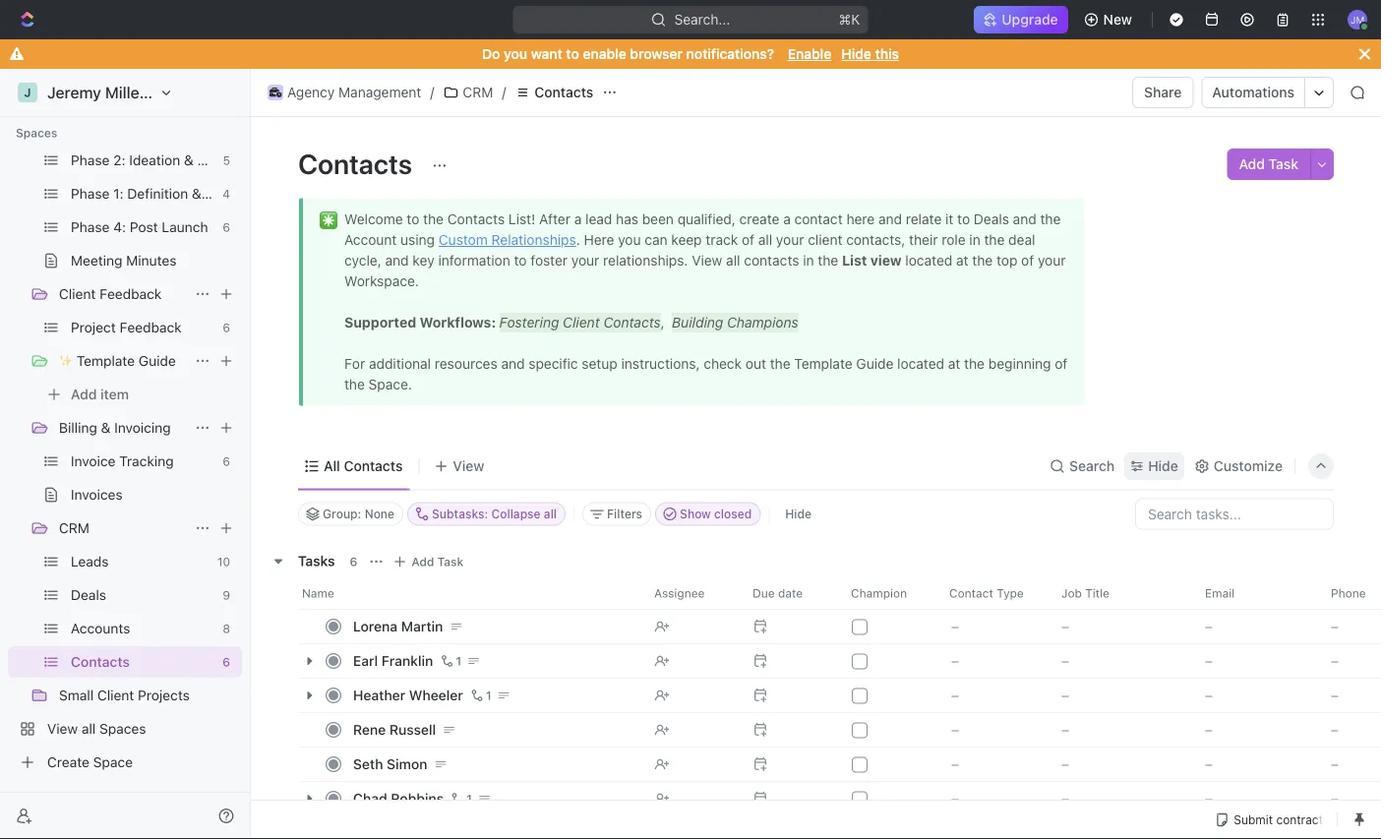 Task type: vqa. For each thing, say whether or not it's contained in the screenshot.
Upgrade link
yes



Task type: describe. For each thing, give the bounding box(es) containing it.
simon
[[387, 755, 427, 772]]

to
[[566, 46, 579, 62]]

miller's
[[105, 83, 158, 102]]

create
[[47, 754, 89, 770]]

enable
[[583, 46, 626, 62]]

add inside button
[[71, 386, 97, 402]]

filters
[[607, 507, 642, 521]]

meeting minutes link
[[71, 245, 238, 276]]

email
[[1205, 586, 1235, 600]]

leads
[[71, 553, 109, 570]]

contacts down "agency management"
[[298, 147, 418, 180]]

jeremy
[[47, 83, 101, 102]]

template
[[77, 353, 135, 369]]

1:
[[113, 185, 124, 202]]

& for ideation
[[184, 152, 194, 168]]

phone button
[[1319, 577, 1381, 608]]

space
[[93, 754, 133, 770]]

seth simon
[[353, 755, 427, 772]]

5 – button from the top
[[938, 746, 1050, 782]]

contact type
[[949, 586, 1024, 600]]

customize
[[1214, 458, 1283, 474]]

all inside tree
[[82, 721, 96, 737]]

seth simon link
[[348, 750, 638, 778]]

none
[[365, 507, 395, 521]]

lorena martin
[[353, 618, 443, 634]]

management
[[338, 84, 421, 100]]

1 button for chad robbins
[[448, 788, 475, 808]]

contacts inside all contacts "link"
[[344, 458, 403, 474]]

0 vertical spatial spaces
[[16, 126, 57, 140]]

& for definition
[[192, 185, 201, 202]]

do
[[482, 46, 500, 62]]

job
[[1061, 586, 1082, 600]]

2 vertical spatial &
[[101, 420, 111, 436]]

upgrade
[[1002, 11, 1058, 28]]

search button
[[1044, 453, 1121, 480]]

phase for phase 4: post launch
[[71, 219, 110, 235]]

due date
[[753, 586, 803, 600]]

small client projects
[[59, 687, 190, 703]]

jeremy miller's workspace
[[47, 83, 244, 102]]

tree inside sidebar navigation
[[8, 0, 280, 778]]

rene russell
[[353, 721, 436, 737]]

job title
[[1061, 586, 1110, 600]]

1 horizontal spatial crm link
[[438, 81, 498, 104]]

leads link
[[71, 546, 209, 577]]

show closed button
[[655, 502, 761, 526]]

0 vertical spatial crm
[[463, 84, 493, 100]]

this
[[875, 46, 899, 62]]

9
[[223, 588, 230, 602]]

franklin
[[382, 652, 433, 668]]

rene russell link
[[348, 715, 638, 744]]

rene
[[353, 721, 386, 737]]

2:
[[113, 152, 125, 168]]

0 horizontal spatial add task
[[412, 554, 464, 568]]

do you want to enable browser notifications? enable hide this
[[482, 46, 899, 62]]

phase 2: ideation & production
[[71, 152, 267, 168]]

automations button
[[1203, 78, 1304, 107]]

view for view
[[453, 458, 484, 474]]

client feedback
[[59, 286, 162, 302]]

meeting minutes
[[71, 252, 177, 269]]

accounts link
[[71, 613, 215, 644]]

share
[[1144, 84, 1182, 100]]

client feedback link
[[59, 278, 187, 310]]

6 for tracking
[[223, 454, 230, 468]]

production
[[197, 152, 267, 168]]

jm
[[1350, 14, 1365, 25]]

phase 1: definition & onboarding link
[[71, 178, 280, 210]]

view all spaces link
[[8, 713, 238, 745]]

1 button for heather wheeler
[[467, 685, 494, 705]]

assignee button
[[642, 577, 741, 608]]

lorena
[[353, 618, 398, 634]]

hide button
[[777, 502, 819, 526]]

closed
[[714, 507, 752, 521]]

1 horizontal spatial client
[[97, 687, 134, 703]]

title
[[1085, 586, 1110, 600]]

post
[[130, 219, 158, 235]]

1 vertical spatial add task button
[[388, 549, 471, 573]]

small client projects link
[[59, 680, 238, 711]]

all contacts
[[324, 458, 403, 474]]

want
[[531, 46, 562, 62]]

tasks
[[298, 552, 335, 569]]

accounts
[[71, 620, 130, 636]]

russell
[[389, 721, 436, 737]]

6 down the 8 at left
[[222, 655, 230, 669]]

10
[[217, 555, 230, 569]]

1 horizontal spatial all
[[544, 507, 557, 521]]

tracking
[[119, 453, 174, 469]]

project feedback link
[[71, 312, 215, 343]]

wheeler
[[409, 687, 463, 703]]

phone
[[1331, 586, 1366, 600]]

view all spaces
[[47, 721, 146, 737]]

notifications?
[[686, 46, 774, 62]]

champion button
[[839, 577, 937, 608]]

0 vertical spatial task
[[1269, 156, 1298, 172]]

filters button
[[582, 502, 651, 526]]

4 – button from the top
[[938, 712, 1050, 747]]

all contacts link
[[320, 453, 403, 480]]

hide button
[[1125, 453, 1184, 480]]



Task type: locate. For each thing, give the bounding box(es) containing it.
invoices link
[[71, 479, 238, 511]]

phase left 1:
[[71, 185, 110, 202]]

/ right management
[[430, 84, 434, 100]]

1 horizontal spatial add task
[[1239, 156, 1298, 172]]

task up name 'dropdown button'
[[437, 554, 464, 568]]

tree containing phase 2: ideation & production
[[8, 0, 280, 778]]

Search tasks... text field
[[1136, 499, 1333, 529]]

chad robbins
[[353, 790, 444, 806]]

6 down 4
[[223, 220, 230, 234]]

0 horizontal spatial 1
[[456, 654, 461, 667]]

1 vertical spatial task
[[437, 554, 464, 568]]

0 vertical spatial hide
[[841, 46, 871, 62]]

1 vertical spatial contacts link
[[71, 646, 215, 678]]

business time image
[[269, 88, 282, 97]]

2 / from the left
[[502, 84, 506, 100]]

2 horizontal spatial hide
[[1148, 458, 1178, 474]]

1 horizontal spatial 1
[[466, 791, 472, 805]]

1 / from the left
[[430, 84, 434, 100]]

tara shultz's workspace, , element
[[18, 83, 37, 102]]

6 – button from the top
[[938, 781, 1050, 816]]

invoicing
[[114, 420, 171, 436]]

0 vertical spatial view
[[453, 458, 484, 474]]

agency management
[[287, 84, 421, 100]]

lorena martin link
[[348, 612, 638, 640]]

definition
[[127, 185, 188, 202]]

✨ template guide link
[[59, 345, 187, 377]]

sidebar navigation
[[0, 0, 280, 839]]

enable
[[788, 46, 832, 62]]

add left item
[[71, 386, 97, 402]]

1 for chad robbins
[[466, 791, 472, 805]]

1 vertical spatial crm
[[59, 520, 89, 536]]

email button
[[1193, 577, 1319, 608]]

0 vertical spatial 1
[[456, 654, 461, 667]]

0 horizontal spatial add
[[71, 386, 97, 402]]

all up create space in the left bottom of the page
[[82, 721, 96, 737]]

6 for 4:
[[223, 220, 230, 234]]

contacts
[[534, 84, 593, 100], [298, 147, 418, 180], [344, 458, 403, 474], [71, 654, 130, 670]]

due date button
[[741, 577, 839, 608]]

& right ideation
[[184, 152, 194, 168]]

view for view all spaces
[[47, 721, 78, 737]]

0 vertical spatial add task button
[[1227, 149, 1310, 180]]

meeting
[[71, 252, 122, 269]]

upgrade link
[[974, 6, 1068, 33]]

1 for earl franklin
[[456, 654, 461, 667]]

hide right search
[[1148, 458, 1178, 474]]

hide right closed
[[785, 507, 812, 521]]

0 vertical spatial phase
[[71, 152, 110, 168]]

1 vertical spatial phase
[[71, 185, 110, 202]]

job title button
[[1050, 577, 1193, 608]]

0 vertical spatial 1 button
[[437, 651, 464, 670]]

3 – button from the top
[[938, 677, 1050, 713]]

crm inside sidebar navigation
[[59, 520, 89, 536]]

crm up leads
[[59, 520, 89, 536]]

view inside tree
[[47, 721, 78, 737]]

feedback inside client feedback link
[[100, 286, 162, 302]]

✨ template guide
[[59, 353, 176, 369]]

add item
[[71, 386, 129, 402]]

jm button
[[1342, 4, 1373, 35]]

2 horizontal spatial 1
[[486, 688, 491, 702]]

2 phase from the top
[[71, 185, 110, 202]]

contacts inside tree
[[71, 654, 130, 670]]

1 vertical spatial crm link
[[59, 513, 187, 544]]

feedback up project feedback
[[100, 286, 162, 302]]

1 up wheeler at the bottom left of page
[[456, 654, 461, 667]]

1 vertical spatial hide
[[1148, 458, 1178, 474]]

add up name 'dropdown button'
[[412, 554, 434, 568]]

1 button right 'robbins'
[[448, 788, 475, 808]]

invoice tracking
[[71, 453, 174, 469]]

phase for phase 1: definition & onboarding
[[71, 185, 110, 202]]

1 vertical spatial feedback
[[120, 319, 182, 335]]

0 vertical spatial crm link
[[438, 81, 498, 104]]

spaces
[[16, 126, 57, 140], [99, 721, 146, 737]]

project
[[71, 319, 116, 335]]

1 button up the rene russell "link"
[[467, 685, 494, 705]]

share button
[[1132, 77, 1194, 108]]

contacts right all
[[344, 458, 403, 474]]

show
[[680, 507, 711, 521]]

2 vertical spatial phase
[[71, 219, 110, 235]]

1 horizontal spatial view
[[453, 458, 484, 474]]

1 horizontal spatial add task button
[[1227, 149, 1310, 180]]

view up create
[[47, 721, 78, 737]]

task down automations button
[[1269, 156, 1298, 172]]

contact
[[949, 586, 993, 600]]

2 horizontal spatial add
[[1239, 156, 1265, 172]]

search...
[[674, 11, 730, 28]]

1 vertical spatial view
[[47, 721, 78, 737]]

collapse
[[491, 507, 541, 521]]

all
[[324, 458, 340, 474]]

contacts link
[[510, 81, 598, 104], [71, 646, 215, 678]]

due
[[753, 586, 775, 600]]

0 horizontal spatial spaces
[[16, 126, 57, 140]]

heather wheeler
[[353, 687, 463, 703]]

3 phase from the top
[[71, 219, 110, 235]]

hide inside button
[[785, 507, 812, 521]]

1 up the rene russell "link"
[[486, 688, 491, 702]]

phase for phase 2: ideation & production
[[71, 152, 110, 168]]

hide left this
[[841, 46, 871, 62]]

1 vertical spatial all
[[82, 721, 96, 737]]

add task up name 'dropdown button'
[[412, 554, 464, 568]]

crm link down do
[[438, 81, 498, 104]]

invoices
[[71, 486, 123, 503]]

subtasks:
[[432, 507, 488, 521]]

add task
[[1239, 156, 1298, 172], [412, 554, 464, 568]]

hide inside dropdown button
[[1148, 458, 1178, 474]]

1 – button from the top
[[938, 608, 1050, 644]]

1 vertical spatial add task
[[412, 554, 464, 568]]

0 vertical spatial add task
[[1239, 156, 1298, 172]]

client up project
[[59, 286, 96, 302]]

contacts down accounts
[[71, 654, 130, 670]]

crm down do
[[463, 84, 493, 100]]

name
[[302, 586, 334, 600]]

assignee
[[654, 586, 705, 600]]

phase left 4:
[[71, 219, 110, 235]]

0 horizontal spatial add task button
[[388, 549, 471, 573]]

phase
[[71, 152, 110, 168], [71, 185, 110, 202], [71, 219, 110, 235]]

1 horizontal spatial contacts link
[[510, 81, 598, 104]]

0 vertical spatial contacts link
[[510, 81, 598, 104]]

client up view all spaces link
[[97, 687, 134, 703]]

type
[[997, 586, 1024, 600]]

customize button
[[1188, 453, 1289, 480]]

create space link
[[8, 747, 238, 778]]

all
[[544, 507, 557, 521], [82, 721, 96, 737]]

– button
[[1050, 608, 1193, 644], [1193, 608, 1319, 644], [1319, 608, 1381, 644], [1050, 643, 1193, 678], [1193, 643, 1319, 678], [1319, 643, 1381, 678], [1050, 677, 1193, 713], [1193, 677, 1319, 713], [1319, 677, 1381, 713], [1050, 712, 1193, 747], [1193, 712, 1319, 747], [1319, 712, 1381, 747], [1050, 746, 1193, 782], [1193, 746, 1319, 782], [1319, 746, 1381, 782], [1050, 781, 1193, 816], [1193, 781, 1319, 816], [1319, 781, 1381, 816]]

automations
[[1212, 84, 1295, 100]]

earl franklin
[[353, 652, 433, 668]]

6 right project feedback link
[[223, 321, 230, 334]]

⌘k
[[839, 11, 860, 28]]

1 vertical spatial spaces
[[99, 721, 146, 737]]

name button
[[298, 577, 642, 608]]

all right collapse
[[544, 507, 557, 521]]

phase left 2:
[[71, 152, 110, 168]]

1 vertical spatial client
[[97, 687, 134, 703]]

2 vertical spatial hide
[[785, 507, 812, 521]]

None checkbox
[[852, 619, 868, 634], [852, 688, 868, 703], [852, 756, 868, 772], [852, 619, 868, 634], [852, 688, 868, 703], [852, 756, 868, 772]]

2 – button from the top
[[938, 643, 1050, 678]]

1 vertical spatial add
[[71, 386, 97, 402]]

subtasks: collapse all
[[432, 507, 557, 521]]

phase 1: definition & onboarding
[[71, 185, 280, 202]]

1 vertical spatial 1
[[486, 688, 491, 702]]

6 for feedback
[[223, 321, 230, 334]]

0 horizontal spatial all
[[82, 721, 96, 737]]

2 vertical spatial add
[[412, 554, 434, 568]]

1 phase from the top
[[71, 152, 110, 168]]

add task button down automations button
[[1227, 149, 1310, 180]]

view up subtasks:
[[453, 458, 484, 474]]

group: none
[[323, 507, 395, 521]]

heather
[[353, 687, 405, 703]]

1 button for earl franklin
[[437, 651, 464, 670]]

add
[[1239, 156, 1265, 172], [71, 386, 97, 402], [412, 554, 434, 568]]

& inside "link"
[[192, 185, 201, 202]]

0 vertical spatial all
[[544, 507, 557, 521]]

feedback for project feedback
[[120, 319, 182, 335]]

browser
[[630, 46, 683, 62]]

invoice tracking link
[[71, 446, 215, 477]]

1 vertical spatial &
[[192, 185, 201, 202]]

1 horizontal spatial task
[[1269, 156, 1298, 172]]

6 right tasks
[[350, 554, 357, 568]]

workspace
[[162, 83, 244, 102]]

you
[[504, 46, 527, 62]]

1 vertical spatial 1 button
[[467, 685, 494, 705]]

0 vertical spatial add
[[1239, 156, 1265, 172]]

task
[[1269, 156, 1298, 172], [437, 554, 464, 568]]

crm link up "leads" link
[[59, 513, 187, 544]]

guide
[[139, 353, 176, 369]]

group:
[[323, 507, 361, 521]]

ideation
[[129, 152, 180, 168]]

0 horizontal spatial hide
[[785, 507, 812, 521]]

deals
[[71, 587, 106, 603]]

1 down seth simon link
[[466, 791, 472, 805]]

0 horizontal spatial crm link
[[59, 513, 187, 544]]

new
[[1103, 11, 1132, 28]]

6 up invoices link
[[223, 454, 230, 468]]

spaces down small client projects on the bottom of page
[[99, 721, 146, 737]]

1 horizontal spatial crm
[[463, 84, 493, 100]]

2 vertical spatial 1
[[466, 791, 472, 805]]

small
[[59, 687, 94, 703]]

contacts link down want at top
[[510, 81, 598, 104]]

0 vertical spatial feedback
[[100, 286, 162, 302]]

spaces down j
[[16, 126, 57, 140]]

0 vertical spatial &
[[184, 152, 194, 168]]

launch
[[162, 219, 208, 235]]

0 horizontal spatial /
[[430, 84, 434, 100]]

feedback inside project feedback link
[[120, 319, 182, 335]]

/ down you
[[502, 84, 506, 100]]

1 button up wheeler at the bottom left of page
[[437, 651, 464, 670]]

contacts link down the accounts link
[[71, 646, 215, 678]]

tree
[[8, 0, 280, 778]]

1 horizontal spatial /
[[502, 84, 506, 100]]

add task button up name 'dropdown button'
[[388, 549, 471, 573]]

0 vertical spatial client
[[59, 286, 96, 302]]

feedback up guide
[[120, 319, 182, 335]]

8
[[223, 622, 230, 635]]

& left 4
[[192, 185, 201, 202]]

add task down automations button
[[1239, 156, 1298, 172]]

1
[[456, 654, 461, 667], [486, 688, 491, 702], [466, 791, 472, 805]]

1 horizontal spatial hide
[[841, 46, 871, 62]]

view inside button
[[453, 458, 484, 474]]

1 horizontal spatial add
[[412, 554, 434, 568]]

spaces inside tree
[[99, 721, 146, 737]]

add down automations button
[[1239, 156, 1265, 172]]

0 horizontal spatial view
[[47, 721, 78, 737]]

phase 4: post launch link
[[71, 211, 215, 243]]

create space
[[47, 754, 133, 770]]

1 horizontal spatial spaces
[[99, 721, 146, 737]]

feedback
[[100, 286, 162, 302], [120, 319, 182, 335]]

None checkbox
[[852, 653, 868, 669], [852, 722, 868, 738], [852, 791, 868, 807], [852, 653, 868, 669], [852, 722, 868, 738], [852, 791, 868, 807]]

add task button
[[1227, 149, 1310, 180], [388, 549, 471, 573]]

view button
[[427, 453, 491, 480]]

phase inside "link"
[[71, 185, 110, 202]]

seth
[[353, 755, 383, 772]]

0 horizontal spatial crm
[[59, 520, 89, 536]]

feedback for client feedback
[[100, 286, 162, 302]]

1 button
[[437, 651, 464, 670], [467, 685, 494, 705], [448, 788, 475, 808]]

0 horizontal spatial contacts link
[[71, 646, 215, 678]]

& right billing
[[101, 420, 111, 436]]

1 for heather wheeler
[[486, 688, 491, 702]]

projects
[[138, 687, 190, 703]]

2 vertical spatial 1 button
[[448, 788, 475, 808]]

0 horizontal spatial task
[[437, 554, 464, 568]]

earl
[[353, 652, 378, 668]]

date
[[778, 586, 803, 600]]

contacts down to at the top
[[534, 84, 593, 100]]

0 horizontal spatial client
[[59, 286, 96, 302]]

4
[[223, 187, 230, 201]]



